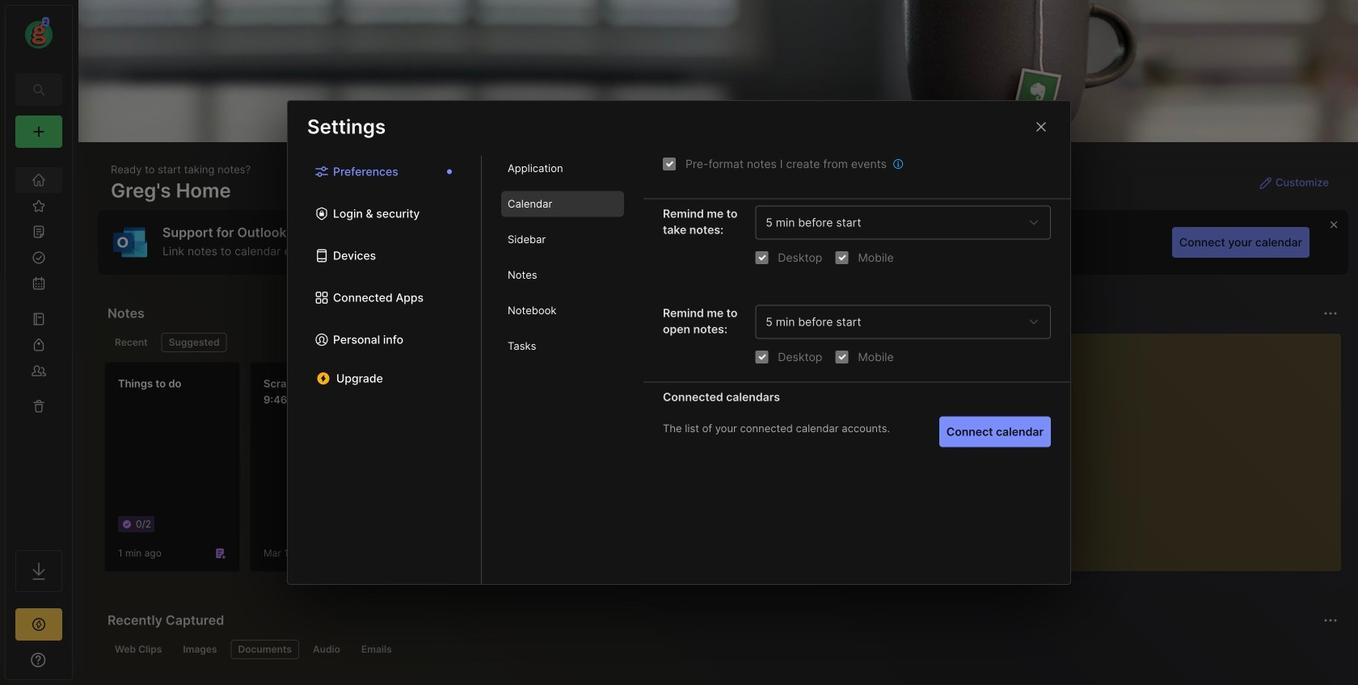 Task type: vqa. For each thing, say whether or not it's contained in the screenshot.
AI
no



Task type: describe. For each thing, give the bounding box(es) containing it.
main element
[[0, 0, 78, 685]]

Remind me to take notes: field
[[755, 206, 1051, 240]]

Remind me to take notes: text field
[[766, 216, 1023, 230]]

upgrade image
[[29, 615, 49, 635]]

Remind me to open notes: field
[[755, 305, 1051, 339]]

edit search image
[[29, 80, 49, 99]]



Task type: locate. For each thing, give the bounding box(es) containing it.
tab
[[501, 156, 624, 181], [501, 191, 624, 217], [501, 227, 624, 253], [501, 262, 624, 288], [501, 298, 624, 324], [108, 333, 155, 352], [161, 333, 227, 352], [501, 333, 624, 359], [108, 640, 169, 660], [176, 640, 224, 660], [231, 640, 299, 660], [306, 640, 348, 660], [354, 640, 399, 660]]

home image
[[31, 172, 47, 188]]

Start writing… text field
[[956, 334, 1340, 559]]

tree inside main element
[[6, 158, 72, 536]]

row group
[[104, 362, 1358, 582]]

None checkbox
[[663, 158, 676, 171], [755, 251, 768, 264], [755, 351, 768, 364], [835, 351, 848, 364], [663, 158, 676, 171], [755, 251, 768, 264], [755, 351, 768, 364], [835, 351, 848, 364]]

Remind me to open notes: text field
[[766, 315, 1023, 329]]

None checkbox
[[835, 251, 848, 264]]

close image
[[1031, 117, 1051, 137]]

tree
[[6, 158, 72, 536]]

tab list
[[288, 156, 482, 584], [482, 156, 643, 584], [108, 333, 916, 352], [108, 640, 1335, 660]]



